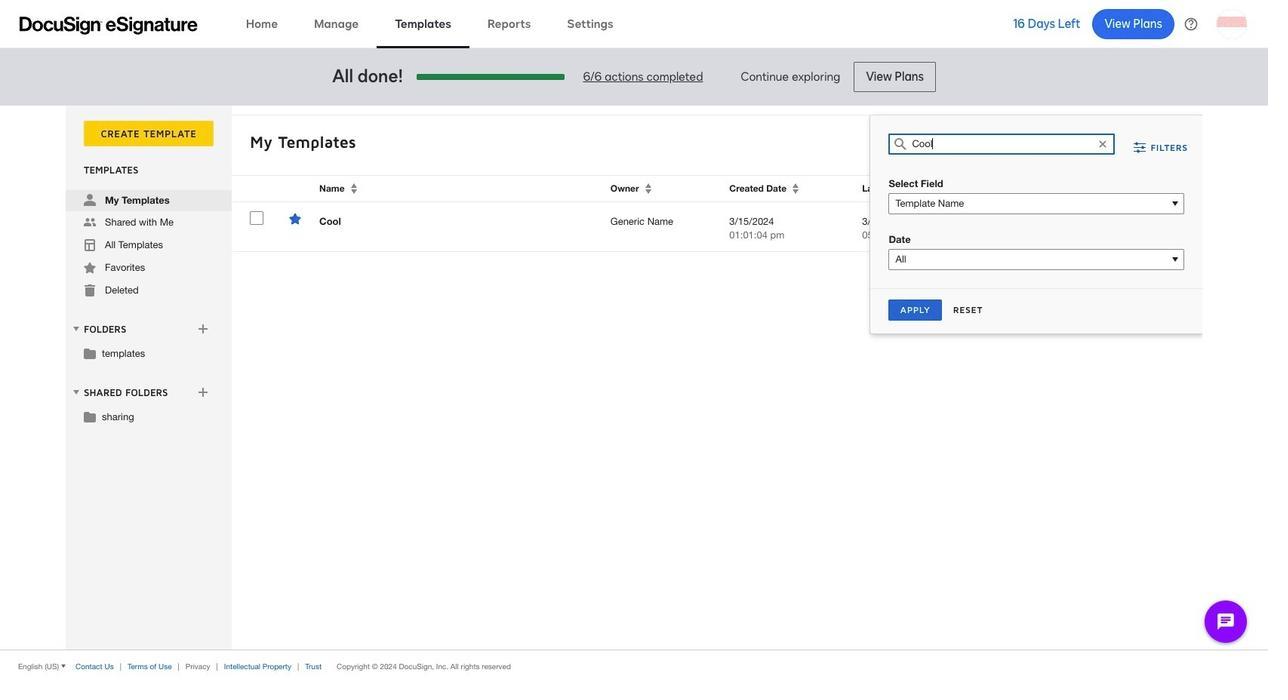 Task type: describe. For each thing, give the bounding box(es) containing it.
user image
[[84, 194, 96, 206]]

your uploaded profile image image
[[1218, 9, 1248, 39]]

docusign esignature image
[[20, 16, 198, 34]]

remove cool from favorites image
[[289, 213, 301, 225]]

star filled image
[[84, 262, 96, 274]]

trash image
[[84, 285, 96, 297]]

secondary navigation region
[[66, 106, 1207, 650]]

shared image
[[84, 217, 96, 229]]



Task type: vqa. For each thing, say whether or not it's contained in the screenshot.
INBOX "image"
no



Task type: locate. For each thing, give the bounding box(es) containing it.
2 folder image from the top
[[84, 411, 96, 423]]

folder image
[[84, 347, 96, 360], [84, 411, 96, 423]]

templates image
[[84, 239, 96, 252]]

folder image for view shared folders image
[[84, 411, 96, 423]]

folder image for view folders image
[[84, 347, 96, 360]]

0 vertical spatial folder image
[[84, 347, 96, 360]]

view shared folders image
[[70, 387, 82, 399]]

1 vertical spatial folder image
[[84, 411, 96, 423]]

view folders image
[[70, 323, 82, 335]]

Search My Templates text field
[[913, 134, 1093, 154]]

1 folder image from the top
[[84, 347, 96, 360]]

more info region
[[0, 650, 1269, 683]]



